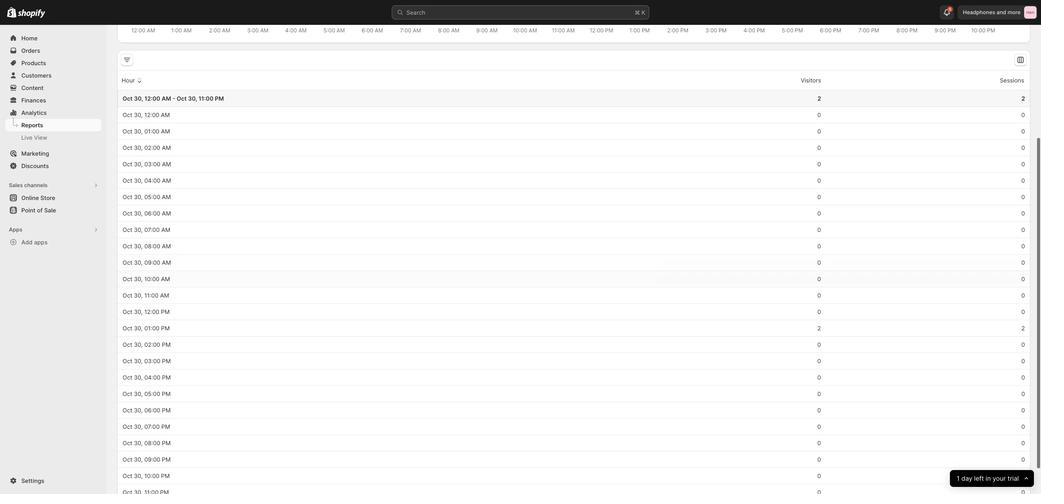 Task type: describe. For each thing, give the bounding box(es) containing it.
09:00 for am
[[144, 264, 160, 271]]

03:00 for pm
[[144, 363, 160, 370]]

add apps button
[[5, 236, 101, 249]]

02:00 for am
[[144, 149, 160, 156]]

1 button
[[940, 5, 954, 20]]

am for oct 30, 06:00 am
[[162, 215, 171, 222]]

30, for oct 30, 05:00 am
[[134, 198, 143, 205]]

pm for oct 30, 03:00 pm
[[162, 363, 171, 370]]

30, for oct 30, 12:00 am - oct 30, 11:00 pm
[[134, 100, 143, 107]]

30, for oct 30, 12:00 pm
[[134, 313, 143, 320]]

add apps
[[21, 239, 48, 246]]

oct for oct 30, 10:00 am
[[123, 280, 132, 287]]

04:00 for pm
[[144, 379, 160, 386]]

30, for oct 30, 09:00 am
[[134, 264, 143, 271]]

oct for oct 30, 03:00 am
[[123, 165, 132, 172]]

add
[[21, 239, 33, 246]]

pm for oct 30, 12:00 pm
[[161, 313, 170, 320]]

oct 30, 07:00 pm
[[123, 428, 170, 435]]

oct for oct 30, 01:00 pm
[[123, 330, 132, 337]]

am for oct 30, 02:00 am
[[162, 149, 171, 156]]

sales channels button
[[5, 179, 101, 192]]

01:00 for am
[[144, 132, 159, 140]]

09:00 for pm
[[144, 461, 160, 468]]

pm for oct 30, 04:00 pm
[[162, 379, 171, 386]]

oct 30, 02:00 am
[[123, 149, 171, 156]]

oct for oct 30, 09:00 pm
[[123, 461, 132, 468]]

10:00 for am
[[144, 280, 159, 287]]

30, for oct 30, 07:00 pm
[[134, 428, 143, 435]]

oct 30, 04:00 am
[[123, 182, 171, 189]]

trial
[[1008, 475, 1019, 483]]

finances
[[21, 97, 46, 104]]

reports
[[21, 122, 43, 129]]

headphones and more image
[[1025, 6, 1037, 19]]

oct 30, 08:00 pm
[[123, 445, 171, 452]]

12:00 for oct 30, 12:00 am
[[144, 116, 159, 123]]

pm for oct 30, 10:00 pm
[[161, 478, 170, 485]]

analytics link
[[5, 107, 101, 119]]

30, for oct 30, 11:00 am
[[134, 297, 143, 304]]

30, for oct 30, 04:00 pm
[[134, 379, 143, 386]]

point
[[21, 207, 35, 214]]

view
[[34, 134, 47, 141]]

02:00 for pm
[[144, 346, 160, 353]]

am for oct 30, 04:00 am
[[162, 182, 171, 189]]

oct 30, 07:00 am
[[123, 231, 170, 238]]

oct 30, 12:00 am
[[123, 116, 170, 123]]

oct for oct 30, 04:00 pm
[[123, 379, 132, 386]]

pm for oct 30, 02:00 pm
[[162, 346, 171, 353]]

oct 30, 03:00 pm
[[123, 363, 171, 370]]

oct for oct 30, 08:00 pm
[[123, 445, 132, 452]]

discounts link
[[5, 160, 101, 172]]

oct for oct 30, 05:00 pm
[[123, 395, 132, 403]]

oct for oct 30, 12:00 am
[[123, 116, 132, 123]]

apps
[[34, 239, 48, 246]]

30, for oct 30, 07:00 am
[[134, 231, 143, 238]]

oct 30, 06:00 pm
[[123, 412, 171, 419]]

sessions
[[1000, 81, 1025, 88]]

oct for oct 30, 03:00 pm
[[123, 363, 132, 370]]

10:00 for pm
[[144, 478, 159, 485]]

of
[[37, 207, 43, 214]]

orders
[[21, 47, 40, 54]]

30, for oct 30, 10:00 pm
[[134, 478, 143, 485]]

oct 30, 01:00 am
[[123, 132, 170, 140]]

headphones
[[963, 9, 996, 16]]

sessions button
[[990, 76, 1026, 93]]

am for oct 30, 03:00 am
[[162, 165, 171, 172]]

30, right '-'
[[188, 100, 197, 107]]

30, for oct 30, 04:00 am
[[134, 182, 143, 189]]

0 vertical spatial 11:00
[[199, 100, 214, 107]]

and
[[997, 9, 1007, 16]]

am for oct 30, 08:00 am
[[162, 247, 171, 255]]

am for oct 30, 09:00 am
[[162, 264, 171, 271]]

30, for oct 30, 01:00 pm
[[134, 330, 143, 337]]

30, for oct 30, 02:00 pm
[[134, 346, 143, 353]]

hour button
[[120, 76, 145, 93]]

visitors
[[801, 81, 821, 88]]

oct 30, 01:00 pm
[[123, 330, 170, 337]]

1 vertical spatial 11:00
[[144, 297, 159, 304]]

oct for oct 30, 06:00 pm
[[123, 412, 132, 419]]

30, for oct 30, 02:00 am
[[134, 149, 143, 156]]

reports link
[[5, 119, 101, 132]]

discounts
[[21, 163, 49, 170]]

am for oct 30, 12:00 am
[[161, 116, 170, 123]]

live view
[[21, 134, 47, 141]]

oct 30, 10:00 pm
[[123, 478, 170, 485]]

point of sale button
[[0, 204, 107, 217]]

05:00 for am
[[144, 198, 160, 205]]

07:00 for pm
[[144, 428, 160, 435]]

search
[[407, 9, 426, 16]]

am for oct 30, 11:00 am
[[160, 297, 169, 304]]

am for oct 30, 07:00 am
[[161, 231, 170, 238]]

products
[[21, 60, 46, 67]]

online store
[[21, 195, 55, 202]]

30, for oct 30, 08:00 pm
[[134, 445, 143, 452]]

oct 30, 11:00 am
[[123, 297, 169, 304]]

content
[[21, 84, 44, 92]]

online
[[21, 195, 39, 202]]

oct 30, 10:00 am
[[123, 280, 170, 287]]

oct for oct 30, 12:00 pm
[[123, 313, 132, 320]]

07:00 for am
[[144, 231, 160, 238]]

sales
[[9, 182, 23, 189]]

content link
[[5, 82, 101, 94]]

1 day left in your trial
[[957, 475, 1019, 483]]

analytics
[[21, 109, 47, 116]]

30, for oct 30, 08:00 am
[[134, 247, 143, 255]]

oct 30, 04:00 pm
[[123, 379, 171, 386]]



Task type: locate. For each thing, give the bounding box(es) containing it.
1 vertical spatial 12:00
[[144, 116, 159, 123]]

1 left day
[[957, 475, 960, 483]]

1 vertical spatial 06:00
[[144, 412, 160, 419]]

oct down hour
[[123, 100, 133, 107]]

pm for oct 30, 05:00 pm
[[162, 395, 171, 403]]

headphones and more
[[963, 9, 1021, 16]]

0 vertical spatial 03:00
[[144, 165, 160, 172]]

k
[[642, 9, 646, 16]]

30, for oct 30, 10:00 am
[[134, 280, 143, 287]]

1 vertical spatial 08:00
[[144, 445, 160, 452]]

03:00 up "oct 30, 04:00 pm"
[[144, 363, 160, 370]]

05:00 for pm
[[144, 395, 160, 403]]

finances link
[[5, 94, 101, 107]]

30, up the oct 30, 05:00 am
[[134, 182, 143, 189]]

oct for oct 30, 01:00 am
[[123, 132, 132, 140]]

pm for oct 30, 09:00 pm
[[162, 461, 171, 468]]

1 vertical spatial 10:00
[[144, 478, 159, 485]]

09:00 down oct 30, 08:00 pm
[[144, 461, 160, 468]]

1 04:00 from the top
[[144, 182, 160, 189]]

oct up oct 30, 11:00 am
[[123, 280, 132, 287]]

1 01:00 from the top
[[144, 132, 159, 140]]

oct
[[123, 100, 133, 107], [177, 100, 187, 107], [123, 116, 132, 123], [123, 132, 132, 140], [123, 149, 132, 156], [123, 165, 132, 172], [123, 182, 132, 189], [123, 198, 132, 205], [123, 215, 132, 222], [123, 231, 132, 238], [123, 247, 132, 255], [123, 264, 132, 271], [123, 280, 132, 287], [123, 297, 132, 304], [123, 313, 132, 320], [123, 330, 132, 337], [123, 346, 132, 353], [123, 363, 132, 370], [123, 379, 132, 386], [123, 395, 132, 403], [123, 412, 132, 419], [123, 428, 132, 435], [123, 445, 132, 452], [123, 461, 132, 468], [123, 478, 132, 485]]

1 day left in your trial button
[[950, 471, 1034, 488]]

1 07:00 from the top
[[144, 231, 160, 238]]

30, down oct 30, 11:00 am
[[134, 313, 143, 320]]

am up oct 30, 09:00 am at the bottom of the page
[[162, 247, 171, 255]]

1
[[949, 7, 951, 12], [957, 475, 960, 483]]

oct 30, 03:00 am
[[123, 165, 171, 172]]

apps
[[9, 227, 22, 233]]

0 vertical spatial 06:00
[[144, 215, 160, 222]]

30, for oct 30, 03:00 am
[[134, 165, 143, 172]]

30, down oct 30, 01:00 pm
[[134, 346, 143, 353]]

1 vertical spatial 05:00
[[144, 395, 160, 403]]

2 vertical spatial 12:00
[[144, 313, 159, 320]]

08:00 up oct 30, 09:00 pm
[[144, 445, 160, 452]]

pm for oct 30, 06:00 pm
[[162, 412, 171, 419]]

oct up oct 30, 12:00 pm
[[123, 297, 132, 304]]

oct for oct 30, 07:00 pm
[[123, 428, 132, 435]]

am down oct 30, 12:00 am - oct 30, 11:00 pm
[[161, 116, 170, 123]]

home link
[[5, 32, 101, 44]]

30, down 'oct 30, 02:00 am'
[[134, 165, 143, 172]]

2 04:00 from the top
[[144, 379, 160, 386]]

oct up oct 30, 07:00 pm at the bottom of page
[[123, 412, 132, 419]]

1 02:00 from the top
[[144, 149, 160, 156]]

products link
[[5, 57, 101, 69]]

oct down oct 30, 01:00 am on the left
[[123, 149, 132, 156]]

12:00 up oct 30, 01:00 am on the left
[[144, 116, 159, 123]]

pm
[[215, 100, 224, 107], [161, 313, 170, 320], [161, 330, 170, 337], [162, 346, 171, 353], [162, 363, 171, 370], [162, 379, 171, 386], [162, 395, 171, 403], [162, 412, 171, 419], [161, 428, 170, 435], [162, 445, 171, 452], [162, 461, 171, 468], [161, 478, 170, 485]]

02:00
[[144, 149, 160, 156], [144, 346, 160, 353]]

07:00 down oct 30, 06:00 pm
[[144, 428, 160, 435]]

30, up oct 30, 10:00 am at the left bottom of page
[[134, 264, 143, 271]]

visitors button
[[791, 76, 823, 93]]

oct up oct 30, 05:00 pm
[[123, 379, 132, 386]]

1 left headphones
[[949, 7, 951, 12]]

oct for oct 30, 02:00 pm
[[123, 346, 132, 353]]

2 01:00 from the top
[[144, 330, 159, 337]]

11:00 down oct 30, 10:00 am at the left bottom of page
[[144, 297, 159, 304]]

09:00 down oct 30, 08:00 am
[[144, 264, 160, 271]]

0 horizontal spatial 11:00
[[144, 297, 159, 304]]

oct for oct 30, 04:00 am
[[123, 182, 132, 189]]

30, up oct 30, 06:00 pm
[[134, 395, 143, 403]]

30,
[[134, 100, 143, 107], [188, 100, 197, 107], [134, 116, 143, 123], [134, 132, 143, 140], [134, 149, 143, 156], [134, 165, 143, 172], [134, 182, 143, 189], [134, 198, 143, 205], [134, 215, 143, 222], [134, 231, 143, 238], [134, 247, 143, 255], [134, 264, 143, 271], [134, 280, 143, 287], [134, 297, 143, 304], [134, 313, 143, 320], [134, 330, 143, 337], [134, 346, 143, 353], [134, 363, 143, 370], [134, 379, 143, 386], [134, 395, 143, 403], [134, 412, 143, 419], [134, 428, 143, 435], [134, 445, 143, 452], [134, 461, 143, 468], [134, 478, 143, 485]]

oct down oct 30, 12:00 am
[[123, 132, 132, 140]]

oct 30, 08:00 am
[[123, 247, 171, 255]]

12:00 for oct 30, 12:00 pm
[[144, 313, 159, 320]]

oct for oct 30, 05:00 am
[[123, 198, 132, 205]]

30, down oct 30, 07:00 pm at the bottom of page
[[134, 445, 143, 452]]

30, up oct 30, 05:00 pm
[[134, 379, 143, 386]]

oct 30, 12:00 am - oct 30, 11:00 pm
[[123, 100, 224, 107]]

10:00 down oct 30, 09:00 am at the bottom of the page
[[144, 280, 159, 287]]

shopify image
[[18, 9, 45, 18]]

online store link
[[5, 192, 101, 204]]

30, up oct 30, 11:00 am
[[134, 280, 143, 287]]

30, down oct 30, 02:00 pm
[[134, 363, 143, 370]]

30, up oct 30, 01:00 am on the left
[[134, 116, 143, 123]]

04:00
[[144, 182, 160, 189], [144, 379, 160, 386]]

1 08:00 from the top
[[144, 247, 160, 255]]

am down oct 30, 08:00 am
[[162, 264, 171, 271]]

30, down oct 30, 09:00 pm
[[134, 478, 143, 485]]

oct up oct 30, 10:00 pm
[[123, 461, 132, 468]]

1 vertical spatial 03:00
[[144, 363, 160, 370]]

04:00 for am
[[144, 182, 160, 189]]

more
[[1008, 9, 1021, 16]]

oct up oct 30, 01:00 am on the left
[[123, 116, 132, 123]]

am for oct 30, 12:00 am - oct 30, 11:00 pm
[[162, 100, 171, 107]]

0 vertical spatial 01:00
[[144, 132, 159, 140]]

30, up oct 30, 06:00 am
[[134, 198, 143, 205]]

1 09:00 from the top
[[144, 264, 160, 271]]

03:00 up oct 30, 04:00 am
[[144, 165, 160, 172]]

30, up oct 30, 12:00 pm
[[134, 297, 143, 304]]

30, down oct 30, 12:00 am
[[134, 132, 143, 140]]

07:00 down oct 30, 06:00 am
[[144, 231, 160, 238]]

oct down oct 30, 07:00 pm at the bottom of page
[[123, 445, 132, 452]]

am down oct 30, 06:00 am
[[161, 231, 170, 238]]

1 inside dropdown button
[[949, 7, 951, 12]]

2 06:00 from the top
[[144, 412, 160, 419]]

am down oct 30, 03:00 am
[[162, 182, 171, 189]]

channels
[[24, 182, 48, 189]]

30, for oct 30, 09:00 pm
[[134, 461, 143, 468]]

apps button
[[5, 224, 101, 236]]

03:00 for am
[[144, 165, 160, 172]]

05:00
[[144, 198, 160, 205], [144, 395, 160, 403]]

oct up oct 30, 10:00 am at the left bottom of page
[[123, 264, 132, 271]]

⌘ k
[[635, 9, 646, 16]]

am up 'oct 30, 02:00 am'
[[161, 132, 170, 140]]

marketing link
[[5, 148, 101, 160]]

30, down oct 30, 07:00 am
[[134, 247, 143, 255]]

04:00 down oct 30, 03:00 pm
[[144, 379, 160, 386]]

marketing
[[21, 150, 49, 157]]

0 vertical spatial 09:00
[[144, 264, 160, 271]]

30, up oct 30, 07:00 pm at the bottom of page
[[134, 412, 143, 419]]

your
[[993, 475, 1006, 483]]

11:00
[[199, 100, 214, 107], [144, 297, 159, 304]]

sale
[[44, 207, 56, 214]]

30, up oct 30, 10:00 pm
[[134, 461, 143, 468]]

2
[[818, 100, 821, 107], [1022, 100, 1025, 107], [818, 330, 821, 337], [1022, 330, 1025, 337]]

2 02:00 from the top
[[144, 346, 160, 353]]

30, for oct 30, 01:00 am
[[134, 132, 143, 140]]

08:00 up oct 30, 09:00 am at the bottom of the page
[[144, 247, 160, 255]]

sales channels
[[9, 182, 48, 189]]

point of sale
[[21, 207, 56, 214]]

live view link
[[5, 132, 101, 144]]

2 07:00 from the top
[[144, 428, 160, 435]]

1 inside dropdown button
[[957, 475, 960, 483]]

0 vertical spatial 08:00
[[144, 247, 160, 255]]

1 vertical spatial 02:00
[[144, 346, 160, 353]]

1 vertical spatial 07:00
[[144, 428, 160, 435]]

orders link
[[5, 44, 101, 57]]

06:00 down the oct 30, 05:00 am
[[144, 215, 160, 222]]

02:00 up oct 30, 03:00 pm
[[144, 346, 160, 353]]

30, up oct 30, 08:00 pm
[[134, 428, 143, 435]]

30, down oct 30, 12:00 pm
[[134, 330, 143, 337]]

1 horizontal spatial 11:00
[[199, 100, 214, 107]]

am for oct 30, 05:00 am
[[162, 198, 171, 205]]

oct 30, 09:00 pm
[[123, 461, 171, 468]]

06:00 down oct 30, 05:00 pm
[[144, 412, 160, 419]]

1 03:00 from the top
[[144, 165, 160, 172]]

30, for oct 30, 12:00 am
[[134, 116, 143, 123]]

1 for 1
[[949, 7, 951, 12]]

oct 30, 09:00 am
[[123, 264, 171, 271]]

oct down 'oct 30, 02:00 am'
[[123, 165, 132, 172]]

am left '-'
[[162, 100, 171, 107]]

0 vertical spatial 02:00
[[144, 149, 160, 156]]

oct for oct 30, 07:00 am
[[123, 231, 132, 238]]

am down oct 30, 10:00 am at the left bottom of page
[[160, 297, 169, 304]]

customers link
[[5, 69, 101, 82]]

08:00
[[144, 247, 160, 255], [144, 445, 160, 452]]

oct for oct 30, 12:00 am - oct 30, 11:00 pm
[[123, 100, 133, 107]]

30, up oct 30, 08:00 am
[[134, 231, 143, 238]]

10:00
[[144, 280, 159, 287], [144, 478, 159, 485]]

left
[[974, 475, 984, 483]]

am
[[162, 100, 171, 107], [161, 116, 170, 123], [161, 132, 170, 140], [162, 149, 171, 156], [162, 165, 171, 172], [162, 182, 171, 189], [162, 198, 171, 205], [162, 215, 171, 222], [161, 231, 170, 238], [162, 247, 171, 255], [162, 264, 171, 271], [161, 280, 170, 287], [160, 297, 169, 304]]

oct up the oct 30, 05:00 am
[[123, 182, 132, 189]]

live
[[21, 134, 32, 141]]

store
[[40, 195, 55, 202]]

1 vertical spatial 04:00
[[144, 379, 160, 386]]

am up oct 30, 04:00 am
[[162, 165, 171, 172]]

oct 30, 05:00 am
[[123, 198, 171, 205]]

02:00 up oct 30, 03:00 am
[[144, 149, 160, 156]]

12:00 for oct 30, 12:00 am - oct 30, 11:00 pm
[[145, 100, 160, 107]]

oct right '-'
[[177, 100, 187, 107]]

pm for oct 30, 08:00 pm
[[162, 445, 171, 452]]

am down oct 30, 04:00 am
[[162, 198, 171, 205]]

oct up oct 30, 08:00 pm
[[123, 428, 132, 435]]

09:00
[[144, 264, 160, 271], [144, 461, 160, 468]]

oct down oct 30, 11:00 am
[[123, 313, 132, 320]]

shopify image
[[7, 7, 17, 18]]

01:00
[[144, 132, 159, 140], [144, 330, 159, 337]]

10:00 down oct 30, 09:00 pm
[[144, 478, 159, 485]]

oct 30, 02:00 pm
[[123, 346, 171, 353]]

home
[[21, 35, 38, 42]]

08:00 for am
[[144, 247, 160, 255]]

oct 30, 05:00 pm
[[123, 395, 171, 403]]

05:00 down oct 30, 04:00 am
[[144, 198, 160, 205]]

12:00 up oct 30, 01:00 pm
[[144, 313, 159, 320]]

hour
[[122, 81, 135, 88]]

1 vertical spatial 01:00
[[144, 330, 159, 337]]

01:00 up 'oct 30, 02:00 am'
[[144, 132, 159, 140]]

06:00 for pm
[[144, 412, 160, 419]]

2 05:00 from the top
[[144, 395, 160, 403]]

12:00 up oct 30, 12:00 am
[[145, 100, 160, 107]]

customers
[[21, 72, 52, 79]]

30, for oct 30, 06:00 pm
[[134, 412, 143, 419]]

am up oct 30, 03:00 am
[[162, 149, 171, 156]]

1 05:00 from the top
[[144, 198, 160, 205]]

1 for 1 day left in your trial
[[957, 475, 960, 483]]

oct for oct 30, 10:00 pm
[[123, 478, 132, 485]]

08:00 for pm
[[144, 445, 160, 452]]

0 vertical spatial 07:00
[[144, 231, 160, 238]]

11:00 right '-'
[[199, 100, 214, 107]]

oct for oct 30, 11:00 am
[[123, 297, 132, 304]]

oct down oct 30, 07:00 am
[[123, 247, 132, 255]]

01:00 up oct 30, 02:00 pm
[[144, 330, 159, 337]]

06:00
[[144, 215, 160, 222], [144, 412, 160, 419]]

oct down oct 30, 12:00 pm
[[123, 330, 132, 337]]

06:00 for am
[[144, 215, 160, 222]]

online store button
[[0, 192, 107, 204]]

07:00
[[144, 231, 160, 238], [144, 428, 160, 435]]

2 10:00 from the top
[[144, 478, 159, 485]]

point of sale link
[[5, 204, 101, 217]]

in
[[986, 475, 991, 483]]

settings link
[[5, 475, 101, 488]]

day
[[962, 475, 973, 483]]

0 vertical spatial 05:00
[[144, 198, 160, 205]]

settings
[[21, 478, 44, 485]]

0 horizontal spatial 1
[[949, 7, 951, 12]]

30, up oct 30, 07:00 am
[[134, 215, 143, 222]]

30, for oct 30, 03:00 pm
[[134, 363, 143, 370]]

1 06:00 from the top
[[144, 215, 160, 222]]

oct 30, 12:00 pm
[[123, 313, 170, 320]]

30, for oct 30, 06:00 am
[[134, 215, 143, 222]]

oct 30, 06:00 am
[[123, 215, 171, 222]]

01:00 for pm
[[144, 330, 159, 337]]

30, down oct 30, 01:00 am on the left
[[134, 149, 143, 156]]

oct up oct 30, 06:00 pm
[[123, 395, 132, 403]]

2 08:00 from the top
[[144, 445, 160, 452]]

oct down oct 30, 09:00 pm
[[123, 478, 132, 485]]

0 vertical spatial 04:00
[[144, 182, 160, 189]]

oct down oct 30, 02:00 pm
[[123, 363, 132, 370]]

30, for oct 30, 05:00 pm
[[134, 395, 143, 403]]

oct for oct 30, 02:00 am
[[123, 149, 132, 156]]

oct up oct 30, 08:00 am
[[123, 231, 132, 238]]

pm for oct 30, 07:00 pm
[[161, 428, 170, 435]]

am for oct 30, 01:00 am
[[161, 132, 170, 140]]

1 vertical spatial 1
[[957, 475, 960, 483]]

am for oct 30, 10:00 am
[[161, 280, 170, 287]]

2 03:00 from the top
[[144, 363, 160, 370]]

04:00 down oct 30, 03:00 am
[[144, 182, 160, 189]]

0 vertical spatial 12:00
[[145, 100, 160, 107]]

0 vertical spatial 10:00
[[144, 280, 159, 287]]

03:00
[[144, 165, 160, 172], [144, 363, 160, 370]]

⌘
[[635, 9, 640, 16]]

0 vertical spatial 1
[[949, 7, 951, 12]]

am down oct 30, 09:00 am at the bottom of the page
[[161, 280, 170, 287]]

oct up oct 30, 06:00 am
[[123, 198, 132, 205]]

am down the oct 30, 05:00 am
[[162, 215, 171, 222]]

oct for oct 30, 06:00 am
[[123, 215, 132, 222]]

oct for oct 30, 08:00 am
[[123, 247, 132, 255]]

0
[[818, 116, 821, 123], [1022, 116, 1025, 123], [818, 132, 821, 140], [1022, 132, 1025, 140], [818, 149, 821, 156], [1022, 149, 1025, 156], [818, 165, 821, 172], [1022, 165, 1025, 172], [818, 182, 821, 189], [1022, 182, 1025, 189], [818, 198, 821, 205], [1022, 198, 1025, 205], [818, 215, 821, 222], [1022, 215, 1025, 222], [818, 231, 821, 238], [1022, 231, 1025, 238], [818, 247, 821, 255], [1022, 247, 1025, 255], [818, 264, 821, 271], [1022, 264, 1025, 271], [818, 280, 821, 287], [1022, 280, 1025, 287], [818, 297, 821, 304], [1022, 297, 1025, 304], [818, 313, 821, 320], [1022, 313, 1025, 320], [818, 346, 821, 353], [1022, 346, 1025, 353], [818, 363, 821, 370], [1022, 363, 1025, 370], [818, 379, 821, 386], [1022, 379, 1025, 386], [818, 395, 821, 403], [1022, 395, 1025, 403], [818, 412, 821, 419], [1022, 412, 1025, 419], [818, 428, 821, 435], [1022, 428, 1025, 435], [818, 445, 821, 452], [1022, 445, 1025, 452], [818, 461, 821, 468], [1022, 461, 1025, 468], [818, 478, 821, 485], [1022, 478, 1025, 485]]

1 10:00 from the top
[[144, 280, 159, 287]]

oct up oct 30, 07:00 am
[[123, 215, 132, 222]]

30, up oct 30, 12:00 am
[[134, 100, 143, 107]]

oct for oct 30, 09:00 am
[[123, 264, 132, 271]]

05:00 down "oct 30, 04:00 pm"
[[144, 395, 160, 403]]

-
[[173, 100, 175, 107]]

1 horizontal spatial 1
[[957, 475, 960, 483]]

2 09:00 from the top
[[144, 461, 160, 468]]

1 vertical spatial 09:00
[[144, 461, 160, 468]]

pm for oct 30, 01:00 pm
[[161, 330, 170, 337]]

oct down oct 30, 01:00 pm
[[123, 346, 132, 353]]



Task type: vqa. For each thing, say whether or not it's contained in the screenshot.
Home
yes



